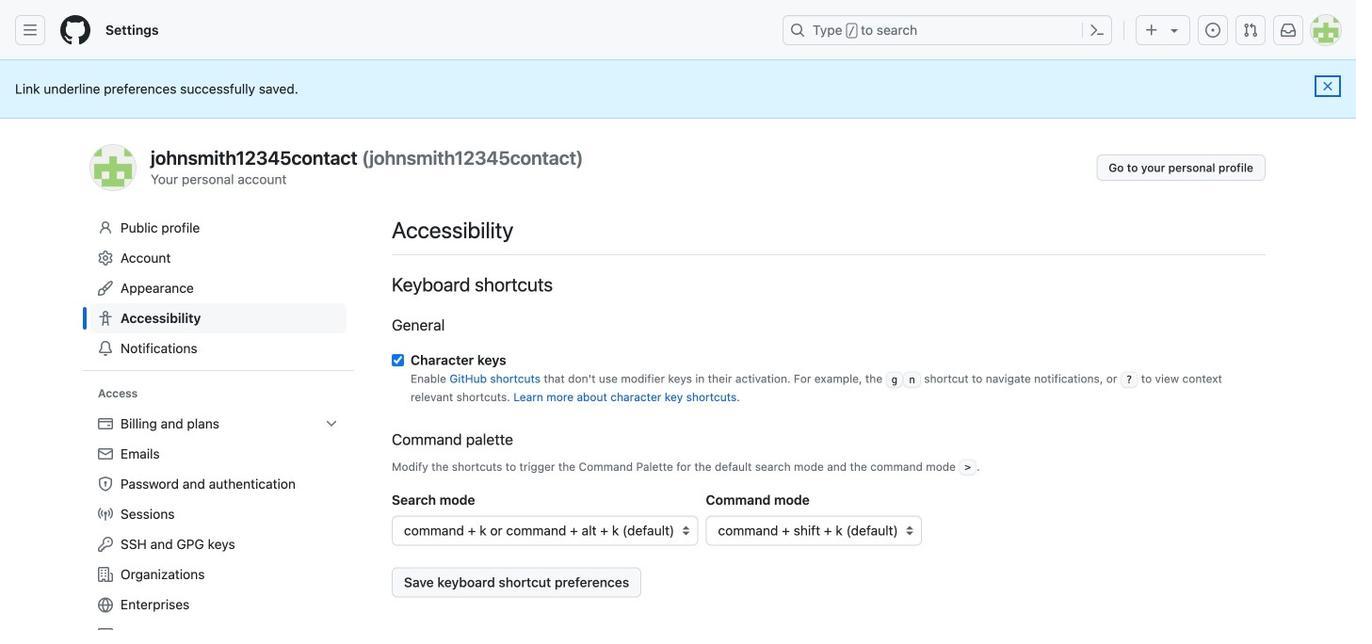 Task type: vqa. For each thing, say whether or not it's contained in the screenshot.
list
yes



Task type: describe. For each thing, give the bounding box(es) containing it.
dismiss this message image
[[1321, 79, 1336, 94]]

@johnsmith12345contact image
[[90, 145, 136, 190]]

command palette image
[[1090, 23, 1105, 38]]

homepage image
[[60, 15, 90, 45]]

globe image
[[98, 598, 113, 613]]

key image
[[98, 537, 113, 552]]

paintbrush image
[[98, 281, 113, 296]]

shield lock image
[[98, 477, 113, 492]]

git pull request image
[[1243, 23, 1258, 38]]

person image
[[98, 220, 113, 235]]

inbox image
[[1281, 23, 1296, 38]]

mail image
[[98, 446, 113, 462]]

triangle down image
[[1167, 23, 1182, 38]]



Task type: locate. For each thing, give the bounding box(es) containing it.
gear image
[[98, 251, 113, 266]]

list
[[90, 409, 347, 630]]

organization image
[[98, 567, 113, 582]]

None checkbox
[[392, 354, 404, 366]]

accessibility image
[[98, 311, 113, 326]]

alert
[[15, 79, 1341, 99]]

issue opened image
[[1206, 23, 1221, 38]]

broadcast image
[[98, 507, 113, 522]]

bell image
[[98, 341, 113, 356]]



